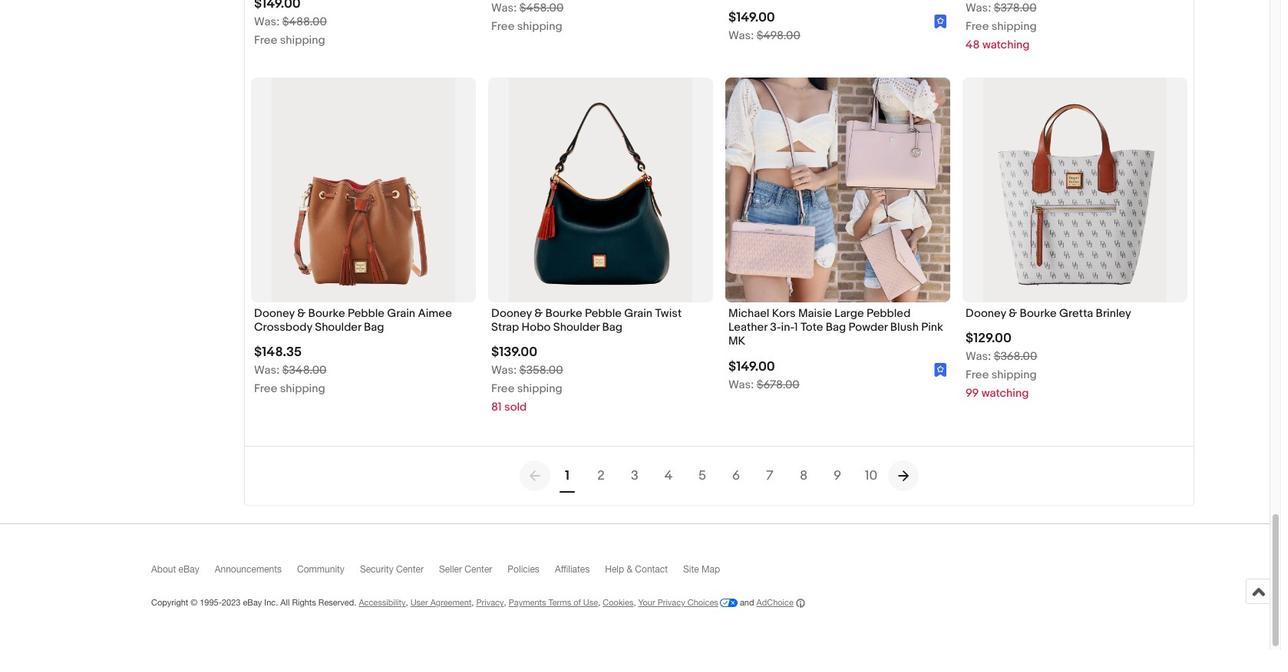 Task type: describe. For each thing, give the bounding box(es) containing it.
5
[[699, 469, 706, 484]]

$678.00
[[757, 378, 800, 392]]

1995-
[[200, 599, 222, 608]]

81
[[491, 400, 502, 415]]

$498.00
[[757, 29, 801, 43]]

seller center link
[[439, 565, 508, 582]]

1 link
[[551, 460, 584, 493]]

of
[[574, 599, 581, 608]]

$129.00 was: $368.00 free shipping 99 watching
[[966, 331, 1038, 401]]

watching inside was: $378.00 free shipping 48 watching
[[983, 38, 1030, 52]]

1 vertical spatial 1
[[565, 469, 570, 484]]

7 link
[[753, 460, 787, 493]]

bag inside "dooney & bourke pebble grain aimee crossbody shoulder bag"
[[364, 320, 384, 335]]

was: $498.00
[[729, 29, 801, 43]]

©
[[191, 599, 197, 608]]

help & contact
[[605, 565, 668, 575]]

blush
[[891, 320, 919, 335]]

10
[[865, 469, 878, 484]]

5 link
[[686, 460, 719, 493]]

3-
[[770, 320, 781, 335]]

8 link
[[787, 460, 821, 493]]

[object undefined] image for $498.00
[[935, 14, 948, 28]]

was: inside $129.00 was: $368.00 free shipping 99 watching
[[966, 350, 992, 364]]

payments terms of use link
[[509, 599, 598, 608]]

security center link
[[360, 565, 439, 582]]

shipping inside $129.00 was: $368.00 free shipping 99 watching
[[992, 368, 1037, 383]]

free inside $148.35 was: $348.00 free shipping
[[254, 382, 278, 397]]

your
[[639, 599, 655, 608]]

twist
[[655, 306, 682, 321]]

tote
[[801, 320, 823, 335]]

& right help
[[627, 565, 633, 575]]

1 inside michael kors maisie large pebbled leather 3-in-1 tote bag powder blush pink mk
[[795, 320, 798, 335]]

powder
[[849, 320, 888, 335]]

pebble for $139.00
[[585, 306, 622, 321]]

was: $378.00 free shipping 48 watching
[[966, 1, 1037, 52]]

adchoice link
[[757, 599, 805, 608]]

copyright © 1995-2023 ebay inc. all rights reserved. accessibility , user agreement , privacy , payments terms of use , cookies , your privacy choices
[[151, 599, 719, 608]]

4
[[665, 469, 673, 484]]

michael kors maisie large pebbled leather 3-in-1 tote bag powder blush pink mk
[[729, 306, 944, 349]]

was: left $498.00
[[729, 29, 754, 43]]

grain for $139.00
[[624, 306, 653, 321]]

cookies link
[[603, 599, 634, 608]]

and adchoice
[[738, 599, 794, 608]]

$149.00 for $498.00
[[729, 10, 775, 26]]

site map link
[[683, 565, 736, 582]]

announcements link
[[215, 565, 297, 582]]

site
[[683, 565, 699, 575]]

free inside was: $378.00 free shipping 48 watching
[[966, 19, 989, 34]]

policies link
[[508, 565, 555, 582]]

dooney & bourke pebble grain twist strap hobo shoulder bag
[[491, 306, 682, 335]]

[object undefined] image for $678.00
[[935, 363, 948, 377]]

kors
[[772, 306, 796, 321]]

help & contact link
[[605, 565, 683, 582]]

$368.00
[[994, 350, 1038, 364]]

inc.
[[264, 599, 278, 608]]

center for security center
[[396, 565, 424, 575]]

2 privacy from the left
[[658, 599, 685, 608]]

hobo
[[522, 320, 551, 335]]

aimee
[[418, 306, 452, 321]]

bag inside dooney & bourke pebble grain twist strap hobo shoulder bag
[[602, 320, 623, 335]]

$139.00
[[491, 345, 538, 360]]

& for $148.35
[[297, 306, 306, 321]]

& for $139.00
[[535, 306, 543, 321]]

help
[[605, 565, 624, 575]]

1 , from the left
[[406, 599, 408, 608]]

in-
[[781, 320, 795, 335]]

99
[[966, 386, 979, 401]]

crossbody
[[254, 320, 312, 335]]

large
[[835, 306, 864, 321]]

shoulder inside "dooney & bourke pebble grain aimee crossbody shoulder bag"
[[315, 320, 361, 335]]

map
[[702, 565, 720, 575]]

user agreement link
[[411, 599, 472, 608]]

& for $129.00
[[1009, 306, 1018, 321]]

was: inside was: $458.00 free shipping
[[491, 1, 517, 15]]

dooney for $148.35
[[254, 306, 295, 321]]

user
[[411, 599, 428, 608]]

security
[[360, 565, 394, 575]]

3 , from the left
[[504, 599, 506, 608]]

dooney for $129.00
[[966, 306, 1007, 321]]

dooney & bourke gretta brinley link
[[966, 306, 1185, 325]]

48
[[966, 38, 980, 52]]

affiliates
[[555, 565, 590, 575]]

$358.00
[[520, 364, 563, 378]]

$129.00
[[966, 331, 1012, 346]]

choices
[[688, 599, 719, 608]]

bourke for $139.00
[[546, 306, 582, 321]]

privacy link
[[476, 599, 504, 608]]

was: inside was: $488.00 free shipping
[[254, 15, 280, 29]]

cookies
[[603, 599, 634, 608]]

your privacy choices link
[[639, 599, 738, 608]]

about ebay link
[[151, 565, 215, 582]]

5 , from the left
[[634, 599, 636, 608]]

accessibility
[[359, 599, 406, 608]]

$378.00
[[994, 1, 1037, 15]]

strap
[[491, 320, 519, 335]]

[object undefined] image
[[935, 362, 948, 377]]

1 privacy from the left
[[476, 599, 504, 608]]



Task type: vqa. For each thing, say whether or not it's contained in the screenshot.
the Take
no



Task type: locate. For each thing, give the bounding box(es) containing it.
center
[[396, 565, 424, 575], [465, 565, 492, 575]]

3 bourke from the left
[[1020, 306, 1057, 321]]

community link
[[297, 565, 360, 582]]

bourke right 'strap'
[[546, 306, 582, 321]]

center for seller center
[[465, 565, 492, 575]]

bag
[[364, 320, 384, 335], [602, 320, 623, 335], [826, 320, 846, 335]]

shipping inside was: $458.00 free shipping
[[517, 19, 563, 34]]

brinley
[[1096, 306, 1132, 321]]

3 [object undefined] image from the top
[[935, 363, 948, 377]]

[object undefined] image
[[935, 13, 948, 28], [935, 14, 948, 28], [935, 363, 948, 377]]

, left your
[[634, 599, 636, 608]]

shipping down "$358.00"
[[517, 382, 563, 397]]

0 vertical spatial 1
[[795, 320, 798, 335]]

bourke up $348.00
[[308, 306, 345, 321]]

was: left $458.00
[[491, 1, 517, 15]]

dooney
[[254, 306, 295, 321], [491, 306, 532, 321], [966, 306, 1007, 321]]

ebay left inc.
[[243, 599, 262, 608]]

$348.00
[[282, 364, 327, 378]]

rights
[[292, 599, 316, 608]]

1 horizontal spatial bag
[[602, 320, 623, 335]]

grain left aimee
[[387, 306, 415, 321]]

9 link
[[821, 460, 855, 493]]

3 link
[[618, 460, 652, 493]]

pebbled
[[867, 306, 911, 321]]

0 horizontal spatial ebay
[[179, 565, 199, 575]]

privacy right your
[[658, 599, 685, 608]]

6
[[733, 469, 740, 484]]

site map
[[683, 565, 720, 575]]

was: inside $148.35 was: $348.00 free shipping
[[254, 364, 280, 378]]

2 $149.00 from the top
[[729, 359, 775, 374]]

, left the 'cookies' link
[[598, 599, 601, 608]]

was: $678.00
[[729, 378, 800, 392]]

shoulder
[[315, 320, 361, 335], [553, 320, 600, 335]]

mk
[[729, 334, 746, 349]]

1 horizontal spatial privacy
[[658, 599, 685, 608]]

center right seller
[[465, 565, 492, 575]]

ebay inside 'link'
[[179, 565, 199, 575]]

3
[[631, 469, 639, 484]]

all
[[281, 599, 290, 608]]

2 horizontal spatial bag
[[826, 320, 846, 335]]

was: down the $148.35
[[254, 364, 280, 378]]

pebble inside dooney & bourke pebble grain twist strap hobo shoulder bag
[[585, 306, 622, 321]]

watching inside $129.00 was: $368.00 free shipping 99 watching
[[982, 386, 1029, 401]]

, left payments
[[504, 599, 506, 608]]

$149.00 up was: $678.00
[[729, 359, 775, 374]]

about
[[151, 565, 176, 575]]

$149.00
[[729, 10, 775, 26], [729, 359, 775, 374]]

2 horizontal spatial dooney
[[966, 306, 1007, 321]]

1 pebble from the left
[[348, 306, 385, 321]]

watching right 99
[[982, 386, 1029, 401]]

1
[[795, 320, 798, 335], [565, 469, 570, 484]]

1 center from the left
[[396, 565, 424, 575]]

free inside $129.00 was: $368.00 free shipping 99 watching
[[966, 368, 989, 383]]

& inside dooney & bourke pebble grain twist strap hobo shoulder bag
[[535, 306, 543, 321]]

shipping inside was: $488.00 free shipping
[[280, 33, 325, 48]]

0 horizontal spatial center
[[396, 565, 424, 575]]

shipping down $348.00
[[280, 382, 325, 397]]

0 horizontal spatial 1
[[565, 469, 570, 484]]

bourke
[[308, 306, 345, 321], [546, 306, 582, 321], [1020, 306, 1057, 321]]

was: left $488.00
[[254, 15, 280, 29]]

2 pebble from the left
[[585, 306, 622, 321]]

dooney & bourke pebble grain aimee crossbody shoulder bag
[[254, 306, 452, 335]]

0 horizontal spatial bourke
[[308, 306, 345, 321]]

shipping down $378.00
[[992, 19, 1037, 34]]

community
[[297, 565, 345, 575]]

was: $458.00 free shipping
[[491, 1, 564, 34]]

1 left '2' link
[[565, 469, 570, 484]]

pebble for $148.35
[[348, 306, 385, 321]]

announcements
[[215, 565, 282, 575]]

8
[[800, 469, 808, 484]]

2 center from the left
[[465, 565, 492, 575]]

2 shoulder from the left
[[553, 320, 600, 335]]

, left user
[[406, 599, 408, 608]]

1 [object undefined] image from the top
[[935, 13, 948, 28]]

9
[[834, 469, 842, 484]]

was: inside $139.00 was: $358.00 free shipping 81 sold
[[491, 364, 517, 378]]

was: inside was: $378.00 free shipping 48 watching
[[966, 1, 992, 15]]

dooney up $139.00
[[491, 306, 532, 321]]

bourke for $129.00
[[1020, 306, 1057, 321]]

dooney & bourke pebble grain aimee crossbody shoulder bag link
[[254, 306, 473, 339]]

agreement
[[431, 599, 472, 608]]

policies
[[508, 565, 540, 575]]

& inside "dooney & bourke pebble grain aimee crossbody shoulder bag"
[[297, 306, 306, 321]]

was: left $378.00
[[966, 1, 992, 15]]

$149.00 for $678.00
[[729, 359, 775, 374]]

1 grain from the left
[[387, 306, 415, 321]]

1 vertical spatial ebay
[[243, 599, 262, 608]]

$458.00
[[520, 1, 564, 15]]

maisie
[[799, 306, 832, 321]]

& up the $148.35
[[297, 306, 306, 321]]

was: left the $678.00
[[729, 378, 754, 392]]

1 horizontal spatial shoulder
[[553, 320, 600, 335]]

dooney up the $148.35
[[254, 306, 295, 321]]

2 , from the left
[[472, 599, 474, 608]]

shoulder up $348.00
[[315, 320, 361, 335]]

grain inside dooney & bourke pebble grain twist strap hobo shoulder bag
[[624, 306, 653, 321]]

1 vertical spatial watching
[[982, 386, 1029, 401]]

bag right tote
[[826, 320, 846, 335]]

0 vertical spatial watching
[[983, 38, 1030, 52]]

pebble inside "dooney & bourke pebble grain aimee crossbody shoulder bag"
[[348, 306, 385, 321]]

ebay
[[179, 565, 199, 575], [243, 599, 262, 608]]

bag inside michael kors maisie large pebbled leather 3-in-1 tote bag powder blush pink mk
[[826, 320, 846, 335]]

was: down $129.00
[[966, 350, 992, 364]]

dooney & bourke gretta brinley
[[966, 306, 1132, 321]]

dooney & bourke gretta brinley image
[[984, 78, 1167, 303]]

1 horizontal spatial pebble
[[585, 306, 622, 321]]

grain for $148.35
[[387, 306, 415, 321]]

grain left "twist"
[[624, 306, 653, 321]]

shipping inside was: $378.00 free shipping 48 watching
[[992, 19, 1037, 34]]

2 bourke from the left
[[546, 306, 582, 321]]

0 horizontal spatial shoulder
[[315, 320, 361, 335]]

, left privacy link
[[472, 599, 474, 608]]

1 horizontal spatial center
[[465, 565, 492, 575]]

free inside was: $488.00 free shipping
[[254, 33, 278, 48]]

payments
[[509, 599, 546, 608]]

dooney & bourke pebble grain aimee crossbody shoulder bag image
[[272, 78, 455, 303]]

bag left "twist"
[[602, 320, 623, 335]]

1 horizontal spatial dooney
[[491, 306, 532, 321]]

0 horizontal spatial bag
[[364, 320, 384, 335]]

dooney up $129.00
[[966, 306, 1007, 321]]

michael kors maisie large pebbled leather 3-in-1 tote bag powder blush pink mk link
[[729, 306, 948, 353]]

pebble left aimee
[[348, 306, 385, 321]]

terms
[[549, 599, 571, 608]]

center right security
[[396, 565, 424, 575]]

10 link
[[855, 460, 888, 493]]

shipping inside $148.35 was: $348.00 free shipping
[[280, 382, 325, 397]]

dooney inside dooney & bourke gretta brinley link
[[966, 306, 1007, 321]]

watching
[[983, 38, 1030, 52], [982, 386, 1029, 401]]

2 dooney from the left
[[491, 306, 532, 321]]

bourke inside dooney & bourke pebble grain twist strap hobo shoulder bag
[[546, 306, 582, 321]]

1 bourke from the left
[[308, 306, 345, 321]]

privacy down seller center link
[[476, 599, 504, 608]]

grain
[[387, 306, 415, 321], [624, 306, 653, 321]]

adchoice
[[757, 599, 794, 608]]

shoulder inside dooney & bourke pebble grain twist strap hobo shoulder bag
[[553, 320, 600, 335]]

ebay right about
[[179, 565, 199, 575]]

3 dooney from the left
[[966, 306, 1007, 321]]

michael
[[729, 306, 770, 321]]

4 , from the left
[[598, 599, 601, 608]]

was: $488.00 free shipping
[[254, 15, 327, 48]]

& right 'strap'
[[535, 306, 543, 321]]

0 horizontal spatial grain
[[387, 306, 415, 321]]

0 horizontal spatial privacy
[[476, 599, 504, 608]]

bag left aimee
[[364, 320, 384, 335]]

0 vertical spatial $149.00
[[729, 10, 775, 26]]

1 horizontal spatial 1
[[795, 320, 798, 335]]

1 dooney from the left
[[254, 306, 295, 321]]

shipping down $458.00
[[517, 19, 563, 34]]

& up $129.00
[[1009, 306, 1018, 321]]

1 horizontal spatial grain
[[624, 306, 653, 321]]

2 bag from the left
[[602, 320, 623, 335]]

2 horizontal spatial bourke
[[1020, 306, 1057, 321]]

seller center
[[439, 565, 492, 575]]

1 vertical spatial $149.00
[[729, 359, 775, 374]]

shipping down $368.00
[[992, 368, 1037, 383]]

0 vertical spatial ebay
[[179, 565, 199, 575]]

0 horizontal spatial pebble
[[348, 306, 385, 321]]

6 link
[[719, 460, 753, 493]]

navigation containing 1
[[520, 460, 919, 493]]

dooney & bourke pebble grain twist strap hobo shoulder bag link
[[491, 306, 710, 339]]

1 $149.00 from the top
[[729, 10, 775, 26]]

accessibility link
[[359, 599, 406, 608]]

and
[[740, 599, 754, 608]]

2 link
[[584, 460, 618, 493]]

shoulder right hobo
[[553, 320, 600, 335]]

was: down $139.00
[[491, 364, 517, 378]]

pebble
[[348, 306, 385, 321], [585, 306, 622, 321]]

2
[[598, 469, 605, 484]]

watching right "48"
[[983, 38, 1030, 52]]

pebble left "twist"
[[585, 306, 622, 321]]

$148.35
[[254, 345, 302, 360]]

shipping
[[517, 19, 563, 34], [992, 19, 1037, 34], [280, 33, 325, 48], [992, 368, 1037, 383], [280, 382, 325, 397], [517, 382, 563, 397]]

security center
[[360, 565, 424, 575]]

3 bag from the left
[[826, 320, 846, 335]]

michael kors maisie large pebbled leather 3-in-1 tote bag powder blush pink mk image
[[726, 78, 951, 302]]

free inside $139.00 was: $358.00 free shipping 81 sold
[[491, 382, 515, 397]]

dooney inside "dooney & bourke pebble grain aimee crossbody shoulder bag"
[[254, 306, 295, 321]]

1 horizontal spatial bourke
[[546, 306, 582, 321]]

bourke for $148.35
[[308, 306, 345, 321]]

dooney & bourke pebble grain twist strap hobo shoulder bag image
[[509, 78, 693, 303]]

1 shoulder from the left
[[315, 320, 361, 335]]

sold
[[504, 400, 527, 415]]

1 bag from the left
[[364, 320, 384, 335]]

2023
[[222, 599, 241, 608]]

affiliates link
[[555, 565, 605, 582]]

1 left tote
[[795, 320, 798, 335]]

reserved.
[[319, 599, 357, 608]]

bourke left gretta
[[1020, 306, 1057, 321]]

$149.00 up was: $498.00
[[729, 10, 775, 26]]

$488.00
[[282, 15, 327, 29]]

seller
[[439, 565, 462, 575]]

,
[[406, 599, 408, 608], [472, 599, 474, 608], [504, 599, 506, 608], [598, 599, 601, 608], [634, 599, 636, 608]]

was:
[[491, 1, 517, 15], [966, 1, 992, 15], [254, 15, 280, 29], [729, 29, 754, 43], [966, 350, 992, 364], [254, 364, 280, 378], [491, 364, 517, 378], [729, 378, 754, 392]]

$148.35 was: $348.00 free shipping
[[254, 345, 327, 397]]

1 horizontal spatial ebay
[[243, 599, 262, 608]]

navigation
[[520, 460, 919, 493]]

shipping down $488.00
[[280, 33, 325, 48]]

2 grain from the left
[[624, 306, 653, 321]]

0 horizontal spatial dooney
[[254, 306, 295, 321]]

2 [object undefined] image from the top
[[935, 14, 948, 28]]

bourke inside "dooney & bourke pebble grain aimee crossbody shoulder bag"
[[308, 306, 345, 321]]

dooney inside dooney & bourke pebble grain twist strap hobo shoulder bag
[[491, 306, 532, 321]]

grain inside "dooney & bourke pebble grain aimee crossbody shoulder bag"
[[387, 306, 415, 321]]

7
[[767, 469, 774, 484]]

free inside was: $458.00 free shipping
[[491, 19, 515, 34]]

dooney for $139.00
[[491, 306, 532, 321]]

about ebay
[[151, 565, 199, 575]]

shipping inside $139.00 was: $358.00 free shipping 81 sold
[[517, 382, 563, 397]]



